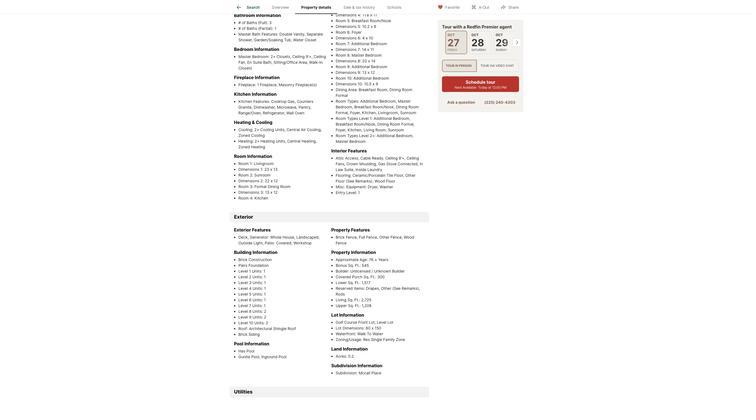 Task type: describe. For each thing, give the bounding box(es) containing it.
person
[[459, 64, 472, 68]]

pm
[[502, 86, 507, 90]]

room inside additional bedroom, breakfast room/nook, dining room formal, foyer, kitchen, living room, sunroom
[[390, 122, 400, 127]]

master up fan,
[[239, 54, 251, 59]]

tour for tour via video chat
[[481, 64, 489, 68]]

master inside "additional bedroom, master bedroom, breakfast room/nook, dining room formal, foyer, kitchen, livingroom, sunroom"
[[398, 99, 411, 104]]

2 vertical spatial 12
[[274, 190, 278, 195]]

wood inside ceramic/porcelain tile floor, other floor (see remarks), wood floor
[[375, 179, 385, 184]]

breakfast inside breakfast room, dining room formal
[[359, 87, 376, 92]]

ceiling up area,
[[292, 54, 305, 59]]

3 fence, from the left
[[391, 235, 403, 240]]

sq. right the upper
[[348, 304, 354, 309]]

room information room 1: livingroom dimensions 1: 23 x 13 room 2: sunroom dimensions 2: 22 x 12 room 3: formal dining room dimensions 3: 13 x 12 room 4: kitchen
[[234, 154, 291, 201]]

cooktop
[[271, 99, 287, 104]]

generator:
[[250, 235, 269, 240]]

search
[[247, 5, 260, 10]]

favorite button
[[433, 1, 465, 12]]

breakfast inside additional bedroom, breakfast room/nook, dining room formal, foyer, kitchen, living room, sunroom
[[336, 122, 353, 127]]

shower,
[[239, 38, 253, 42]]

air
[[301, 127, 306, 132]]

kitchen, inside "additional bedroom, master bedroom, breakfast room/nook, dining room formal, foyer, kitchen, livingroom, sunroom"
[[362, 110, 377, 115]]

property for features
[[331, 228, 350, 233]]

8 inside "building information brick construction piers foundation level 1 units: 1 level 2 units: 1 level 3 units: 1 level 4 units: 1 level 5 units: 1 level 6 units: 1 level 7 units: 1 level 8 units: 2 level 9 units: 2 level 10 units: 2 roof: architectural shingle roof brick siding"
[[249, 310, 252, 314]]

agent
[[500, 24, 512, 30]]

additional bedroom, master bedroom, breakfast room/nook, dining room formal, foyer, kitchen, livingroom, sunroom
[[336, 99, 419, 115]]

1 vertical spatial cooling
[[260, 127, 274, 132]]

breakfast inside dimensions 4: 11.8 x 11 room 5: breakfast room/nook dimensions 5: 10.2 x 8 room 6: foyer dimensions 6: 4 x 10 room 7: additional bedroom dimensions 7: 14 x 11 room 8: master bedroom dimensions 8: 20 x 14 room 9: additional bedroom dimensions 9: 13 x 12 room 10: additional bedroom dimensions 10: 10.5 x 9
[[352, 18, 369, 23]]

overview tab
[[266, 1, 295, 14]]

1 inside fireplace information fireplace: 1 fireplace, masonry fireplace(s)
[[257, 82, 259, 87]]

2 # from the top
[[239, 26, 241, 31]]

3 inside "building information brick construction piers foundation level 1 units: 1 level 2 units: 1 level 3 units: 1 level 4 units: 1 level 5 units: 1 level 6 units: 1 level 7 units: 1 level 8 units: 2 level 9 units: 2 level 10 units: 2 roof: architectural shingle roof brick siding"
[[249, 281, 252, 286]]

0 vertical spatial 11
[[373, 13, 377, 17]]

brick for property
[[336, 235, 345, 240]]

building information brick construction piers foundation level 1 units: 1 level 2 units: 1 level 3 units: 1 level 4 units: 1 level 5 units: 1 level 6 units: 1 level 7 units: 1 level 8 units: 2 level 9 units: 2 level 10 units: 2 roof: architectural shingle roof brick siding
[[234, 250, 296, 337]]

2+:
[[370, 133, 376, 138]]

1 vertical spatial lot
[[388, 321, 393, 325]]

2 vertical spatial pool
[[279, 355, 287, 360]]

age:
[[360, 258, 368, 262]]

property for details
[[301, 5, 318, 10]]

1 vertical spatial 12
[[274, 179, 278, 183]]

property details
[[301, 5, 331, 10]]

entry
[[336, 191, 345, 195]]

additional inside additional bedroom, master bedroom
[[377, 133, 395, 138]]

master up shower,
[[239, 32, 251, 36]]

1 vertical spatial a
[[456, 100, 458, 105]]

ceramic/porcelain tile floor, other floor (see remarks), wood floor
[[336, 173, 416, 184]]

inside
[[356, 167, 367, 172]]

0 horizontal spatial 13
[[265, 190, 269, 195]]

1 vertical spatial heating
[[261, 139, 275, 144]]

ceiling up walk-
[[314, 54, 326, 59]]

ft.: down porch at bottom left
[[355, 281, 361, 286]]

ceiling up connected,
[[407, 156, 419, 161]]

2 vertical spatial brick
[[239, 333, 248, 337]]

types for room/nook,
[[347, 116, 358, 121]]

zone
[[396, 338, 405, 343]]

10 inside "building information brick construction piers foundation level 1 units: 1 level 2 units: 1 level 3 units: 1 level 4 units: 1 level 5 units: 1 level 6 units: 1 level 7 units: 1 level 8 units: 2 level 9 units: 2 level 10 units: 2 roof: architectural shingle roof brick siding"
[[249, 321, 253, 326]]

formal inside room information room 1: livingroom dimensions 1: 23 x 13 room 2: sunroom dimensions 2: 22 x 12 room 3: formal dining room dimensions 3: 13 x 12 room 4: kitchen
[[255, 184, 267, 189]]

+
[[375, 258, 377, 262]]

shingle
[[273, 327, 287, 332]]

13 inside dimensions 4: 11.8 x 11 room 5: breakfast room/nook dimensions 5: 10.2 x 8 room 6: foyer dimensions 6: 4 x 10 room 7: additional bedroom dimensions 7: 14 x 11 room 8: master bedroom dimensions 8: 20 x 14 room 9: additional bedroom dimensions 9: 13 x 12 room 10: additional bedroom dimensions 10: 10.5 x 9
[[362, 70, 367, 75]]

full
[[359, 235, 365, 240]]

12 inside dimensions 4: 11.8 x 11 room 5: breakfast room/nook dimensions 5: 10.2 x 8 room 6: foyer dimensions 6: 4 x 10 room 7: additional bedroom dimensions 7: 14 x 11 room 8: master bedroom dimensions 8: 20 x 14 room 9: additional bedroom dimensions 9: 13 x 12 room 10: additional bedroom dimensions 10: 10.5 x 9
[[371, 70, 375, 75]]

& for cooling
[[252, 120, 255, 125]]

refrigerator,
[[263, 111, 285, 115]]

ft.: up unlicensed
[[355, 264, 361, 268]]

double
[[280, 32, 292, 36]]

(partial):
[[258, 26, 274, 31]]

cable
[[361, 156, 371, 161]]

laundry
[[368, 167, 382, 172]]

1 horizontal spatial 2:
[[261, 179, 264, 183]]

approximate
[[336, 258, 359, 262]]

in
[[455, 64, 458, 68]]

0 horizontal spatial 14
[[362, 47, 366, 52]]

0 vertical spatial 3:
[[250, 184, 253, 189]]

features for interior
[[348, 148, 367, 154]]

ceiling up stove
[[385, 156, 398, 161]]

(see inside ceramic/porcelain tile floor, other floor (see remarks), wood floor
[[346, 179, 354, 184]]

central for air
[[287, 127, 300, 132]]

tour via video chat
[[481, 64, 514, 68]]

kitchen for kitchen features:
[[239, 99, 252, 104]]

room/nook, inside "additional bedroom, master bedroom, breakfast room/nook, dining room formal, foyer, kitchen, livingroom, sunroom"
[[373, 105, 395, 109]]

0 vertical spatial 2:
[[250, 173, 253, 178]]

area,
[[299, 60, 308, 65]]

additional down the "foyer" at the left of the page
[[351, 41, 370, 46]]

wood inside property features brick fence, full fence, other fence, wood fence
[[404, 235, 414, 240]]

separate
[[307, 32, 323, 36]]

central for heating,
[[287, 139, 301, 144]]

house,
[[283, 235, 295, 240]]

0 horizontal spatial 5:
[[347, 18, 351, 23]]

bedroom, for additional bedroom, breakfast room/nook, dining room formal, foyer, kitchen, living room, sunroom
[[393, 116, 411, 121]]

interior
[[331, 148, 347, 154]]

27
[[448, 37, 460, 49]]

subdivision information subdivision: mccall place
[[331, 364, 383, 376]]

dining inside "additional bedroom, master bedroom, breakfast room/nook, dining room formal, foyer, kitchen, livingroom, sunroom"
[[396, 105, 408, 109]]

1: for types
[[370, 116, 373, 121]]

bedroom, for additional bedroom, master bedroom
[[396, 133, 414, 138]]

room types level 2+:
[[336, 133, 377, 138]]

1 fence, from the left
[[346, 235, 358, 240]]

suite,
[[344, 167, 355, 172]]

landscaped,
[[296, 235, 320, 240]]

pantry,
[[299, 105, 311, 110]]

video
[[496, 64, 505, 68]]

next
[[455, 86, 462, 90]]

oct 28 saturday
[[472, 33, 486, 52]]

res
[[363, 338, 370, 343]]

240-
[[496, 100, 505, 105]]

premier
[[482, 24, 499, 30]]

bedroom up "20"
[[365, 53, 382, 58]]

connected,
[[398, 162, 419, 166]]

room types level 1:
[[336, 116, 374, 121]]

tour with a redfin premier agent
[[442, 24, 512, 30]]

oct for 28
[[472, 33, 479, 37]]

0 vertical spatial 8:
[[347, 53, 351, 58]]

1 vertical spatial 5:
[[358, 24, 361, 29]]

bedroom information
[[234, 47, 279, 52]]

via
[[490, 64, 495, 68]]

bedroom down room/nook
[[371, 41, 387, 46]]

bedroom up breakfast room, dining room formal
[[373, 76, 389, 81]]

0 horizontal spatial 9:
[[347, 64, 351, 69]]

x-out button
[[467, 1, 494, 12]]

information for room
[[247, 154, 272, 159]]

2 vertical spatial cooling
[[251, 133, 265, 138]]

other inside ceramic/porcelain tile floor, other floor (see remarks), wood floor
[[405, 173, 416, 178]]

land
[[331, 347, 342, 352]]

additional bedroom, master bedroom
[[336, 133, 414, 144]]

sunroom inside additional bedroom, breakfast room/nook, dining room formal, foyer, kitchen, living room, sunroom
[[388, 128, 404, 132]]

subdivision:
[[336, 371, 358, 376]]

golf
[[336, 321, 343, 325]]

foyer, inside "additional bedroom, master bedroom, breakfast room/nook, dining room formal, foyer, kitchen, livingroom, sunroom"
[[350, 110, 361, 115]]

1,208
[[362, 304, 372, 309]]

in inside interior features attic access, cable ready, ceiling 9'+, ceiling fans, crown moulding, gas stove connected, in law suite, inside laundry
[[420, 162, 423, 166]]

dining inside breakfast room, dining room formal
[[390, 87, 401, 92]]

1 vertical spatial features:
[[253, 99, 270, 104]]

room/nook
[[370, 18, 391, 23]]

fireplace:
[[239, 82, 256, 87]]

dining inside additional bedroom, breakfast room/nook, dining room formal, foyer, kitchen, living room, sunroom
[[378, 122, 389, 127]]

foundation
[[249, 264, 269, 268]]

1 baths from the top
[[247, 20, 257, 25]]

rods
[[336, 292, 345, 297]]

granite,
[[239, 105, 253, 110]]

dining inside room information room 1: livingroom dimensions 1: 23 x 13 room 2: sunroom dimensions 2: 22 x 12 room 3: formal dining room dimensions 3: 13 x 12 room 4: kitchen
[[268, 184, 279, 189]]

water inside lot information golf course front lot, level lot lot dimensions: 60 x 150 waterfront: walk to water zoning/usage: res single family zone
[[373, 332, 383, 337]]

closets
[[239, 66, 252, 70]]

stove
[[386, 162, 397, 166]]

1 vertical spatial 13
[[273, 167, 278, 172]]

1 horizontal spatial 8:
[[358, 59, 361, 63]]

22
[[265, 179, 270, 183]]

has
[[239, 349, 246, 354]]

2+ inside 2+ heating units, central heating, zoned heating
[[255, 139, 260, 144]]

list box containing tour in person
[[442, 60, 519, 72]]

20
[[362, 59, 367, 63]]

lower
[[336, 281, 347, 286]]

2 vertical spatial heating
[[251, 145, 265, 149]]

sq. up 1,517
[[364, 275, 370, 280]]

1 # from the top
[[239, 20, 241, 25]]

4 for information
[[249, 287, 252, 291]]

2+ closets, ceiling 9'+, ceiling fan, en suite bath, sitting/office area, walk-in closets
[[239, 54, 326, 70]]

information for building
[[253, 250, 278, 256]]

0 vertical spatial features:
[[262, 32, 278, 36]]

0 vertical spatial pool
[[234, 342, 244, 347]]

2,725
[[361, 298, 372, 303]]

bedroom down shower,
[[234, 47, 254, 52]]

(see inside drapes, other (see remarks), rods
[[393, 287, 401, 291]]

family
[[383, 338, 395, 343]]

bedroom up 10.5
[[371, 64, 387, 69]]

bath,
[[263, 60, 273, 65]]

0 vertical spatial 7:
[[347, 41, 350, 46]]

1 inside misc. equipment: dryer, washer entry level: 1
[[358, 191, 360, 195]]

0 horizontal spatial 6:
[[347, 30, 351, 35]]

2 of from the top
[[242, 26, 246, 31]]

additional up 10.5
[[354, 76, 372, 81]]

livingroom
[[254, 161, 274, 166]]

in inside 2+ closets, ceiling 9'+, ceiling fan, en suite bath, sitting/office area, walk-in closets
[[320, 60, 323, 65]]

chat
[[506, 64, 514, 68]]

0 vertical spatial lot
[[331, 313, 338, 318]]

vanity,
[[293, 32, 306, 36]]

information for property
[[351, 250, 376, 256]]

formal, inside additional bedroom, breakfast room/nook, dining room formal, foyer, kitchen, living room, sunroom
[[402, 122, 415, 127]]

2 fence, from the left
[[366, 235, 378, 240]]

acres:
[[336, 355, 347, 359]]

other inside property features brick fence, full fence, other fence, wood fence
[[379, 235, 390, 240]]

dryer,
[[368, 185, 379, 189]]

x inside lot information golf course front lot, level lot lot dimensions: 60 x 150 waterfront: walk to water zoning/usage: res single family zone
[[372, 326, 374, 331]]

2 vertical spatial lot
[[336, 326, 342, 331]]

9'+, inside 2+ closets, ceiling 9'+, ceiling fan, en suite bath, sitting/office area, walk-in closets
[[306, 54, 313, 59]]

1 horizontal spatial 14
[[371, 59, 376, 63]]

heating,
[[302, 139, 317, 144]]

1 vertical spatial 9:
[[358, 70, 361, 75]]

tax
[[356, 5, 362, 10]]

tab list containing search
[[230, 0, 412, 14]]

1 vertical spatial 6:
[[358, 36, 361, 40]]

covered
[[336, 275, 351, 280]]

heating & cooling
[[234, 120, 273, 125]]

features for property
[[351, 228, 370, 233]]

years
[[378, 258, 388, 262]]



Task type: locate. For each thing, give the bounding box(es) containing it.
features up access,
[[348, 148, 367, 154]]

6
[[249, 298, 252, 303]]

2 horizontal spatial 1:
[[370, 116, 373, 121]]

tour for tour with a redfin premier agent
[[442, 24, 452, 30]]

kitchen up granite,
[[239, 99, 252, 104]]

0 horizontal spatial 3:
[[250, 184, 253, 189]]

information inside fireplace information fireplace: 1 fireplace, masonry fireplace(s)
[[255, 75, 280, 80]]

brick inside property features brick fence, full fence, other fence, wood fence
[[336, 235, 345, 240]]

0 vertical spatial 10:
[[347, 76, 353, 81]]

schedule
[[466, 80, 486, 85]]

additional right 2+:
[[377, 133, 395, 138]]

0 vertical spatial 12
[[371, 70, 375, 75]]

tour for tour in person
[[446, 64, 455, 68]]

property features brick fence, full fence, other fence, wood fence
[[331, 228, 414, 246]]

information up construction
[[253, 250, 278, 256]]

1 vertical spatial property
[[331, 228, 350, 233]]

breakfast down 10.5
[[359, 87, 376, 92]]

4: inside room information room 1: livingroom dimensions 1: 23 x 13 room 2: sunroom dimensions 2: 22 x 12 room 3: formal dining room dimensions 3: 13 x 12 room 4: kitchen
[[250, 196, 253, 201]]

1 vertical spatial 11
[[371, 47, 374, 52]]

2 vertical spatial kitchen
[[255, 196, 268, 201]]

formal, inside "additional bedroom, master bedroom, breakfast room/nook, dining room formal, foyer, kitchen, livingroom, sunroom"
[[336, 110, 349, 115]]

information for subdivision
[[358, 364, 383, 369]]

9:
[[347, 64, 351, 69], [358, 70, 361, 75]]

brick up piers
[[239, 258, 248, 262]]

types for bedroom
[[347, 133, 358, 138]]

0 vertical spatial 13
[[362, 70, 367, 75]]

1 vertical spatial baths
[[247, 26, 257, 31]]

lot up golf
[[331, 313, 338, 318]]

1 vertical spatial 2+
[[254, 127, 259, 132]]

1 exterior from the top
[[234, 214, 253, 220]]

today
[[478, 86, 488, 90]]

baths down bathroom
[[247, 20, 257, 25]]

1 horizontal spatial 3:
[[261, 190, 264, 195]]

1 vertical spatial 9'+,
[[399, 156, 406, 161]]

1 horizontal spatial 9'+,
[[399, 156, 406, 161]]

features up generator:
[[252, 228, 271, 233]]

information up mccall
[[358, 364, 383, 369]]

lot down golf
[[336, 326, 342, 331]]

(see down flooring:
[[346, 179, 354, 184]]

1 types from the top
[[347, 116, 358, 121]]

zoned down cooling:
[[239, 133, 250, 138]]

0 horizontal spatial foyer,
[[336, 128, 347, 132]]

property inside 'property information approximate age: 76 + years bonus sq. ft.: 545 builder: unlicensed / unknown builder covered porch sq. ft.: 300 lower sq. ft.: 1,517'
[[331, 250, 350, 256]]

bedroom,
[[380, 99, 397, 104], [336, 105, 353, 109], [393, 116, 411, 121], [396, 133, 414, 138]]

1 horizontal spatial 10:
[[358, 82, 363, 86]]

units, inside 2+ cooling units, central air cooling, zoned cooling
[[275, 127, 286, 132]]

information up fireplace,
[[255, 75, 280, 80]]

tub,
[[284, 38, 292, 42]]

0 vertical spatial property
[[301, 5, 318, 10]]

information inside land information acres: 0.2
[[343, 347, 368, 352]]

1 vertical spatial 10:
[[358, 82, 363, 86]]

1 vertical spatial pool
[[247, 349, 255, 354]]

foyer, up the room types level 1:
[[350, 110, 361, 115]]

1 horizontal spatial 9
[[376, 82, 378, 86]]

exterior
[[234, 214, 253, 220], [234, 228, 251, 233]]

0 horizontal spatial remarks),
[[355, 179, 374, 184]]

1 horizontal spatial 5:
[[358, 24, 361, 29]]

2 horizontal spatial oct
[[496, 33, 503, 37]]

roof
[[288, 327, 296, 332]]

gunite
[[239, 355, 250, 360]]

dining area:
[[336, 87, 359, 92]]

1 horizontal spatial 3
[[269, 20, 272, 25]]

master up "20"
[[352, 53, 364, 58]]

0 vertical spatial 9
[[376, 82, 378, 86]]

(225)
[[485, 100, 495, 105]]

sunroom inside "additional bedroom, master bedroom, breakfast room/nook, dining room formal, foyer, kitchen, livingroom, sunroom"
[[400, 110, 416, 115]]

of down bathroom
[[242, 20, 246, 25]]

0 vertical spatial 10
[[369, 36, 373, 40]]

kitchen for kitchen information
[[234, 92, 251, 97]]

remarks),
[[355, 179, 374, 184], [402, 287, 420, 291]]

water
[[293, 38, 304, 42], [373, 332, 383, 337]]

microwave,
[[277, 105, 298, 110]]

living
[[364, 128, 374, 132], [336, 298, 347, 303]]

features for exterior
[[252, 228, 271, 233]]

0 vertical spatial heating
[[234, 120, 251, 125]]

room inside "additional bedroom, master bedroom, breakfast room/nook, dining room formal, foyer, kitchen, livingroom, sunroom"
[[409, 105, 419, 109]]

water down 150
[[373, 332, 383, 337]]

sale & tax history tab
[[338, 1, 381, 14]]

6:
[[347, 30, 351, 35], [358, 36, 361, 40]]

0 vertical spatial room/nook,
[[373, 105, 395, 109]]

oct down agent
[[496, 33, 503, 37]]

10:
[[347, 76, 353, 81], [358, 82, 363, 86]]

central left heating,
[[287, 139, 301, 144]]

level:
[[346, 191, 357, 195]]

features inside interior features attic access, cable ready, ceiling 9'+, ceiling fans, crown moulding, gas stove connected, in law suite, inside laundry
[[348, 148, 367, 154]]

a
[[463, 24, 466, 30], [456, 100, 458, 105]]

other right full
[[379, 235, 390, 240]]

room, up "additional bedroom, master bedroom, breakfast room/nook, dining room formal, foyer, kitchen, livingroom, sunroom"
[[377, 87, 389, 92]]

central inside 2+ heating units, central heating, zoned heating
[[287, 139, 301, 144]]

14 right "20"
[[371, 59, 376, 63]]

other
[[405, 173, 416, 178], [379, 235, 390, 240], [381, 287, 391, 291]]

0 horizontal spatial 10:
[[347, 76, 353, 81]]

subdivision
[[331, 364, 357, 369]]

sunday
[[496, 48, 508, 52]]

oct 27 friday
[[448, 33, 460, 52]]

1 vertical spatial &
[[252, 120, 255, 125]]

to
[[367, 332, 372, 337]]

information up bedroom:
[[255, 47, 279, 52]]

2 floor from the left
[[386, 179, 395, 184]]

8 down 7
[[249, 310, 252, 314]]

walk-
[[309, 60, 320, 65]]

brick
[[336, 235, 345, 240], [239, 258, 248, 262], [239, 333, 248, 337]]

1: left livingroom
[[250, 161, 253, 166]]

water down vanity,
[[293, 38, 304, 42]]

garden/soaking
[[254, 38, 283, 42]]

1 horizontal spatial wood
[[404, 235, 414, 240]]

property details tab
[[295, 1, 338, 14]]

0 vertical spatial types
[[347, 116, 358, 121]]

information for bedroom
[[255, 47, 279, 52]]

ft.: left "2,725"
[[355, 298, 360, 303]]

5
[[249, 292, 251, 297]]

1 vertical spatial 3:
[[261, 190, 264, 195]]

kitchen, up room types level 2+:
[[348, 128, 363, 132]]

tour
[[487, 80, 496, 85]]

1 vertical spatial 3
[[249, 281, 252, 286]]

utilities
[[234, 390, 253, 395]]

9'+, up connected,
[[399, 156, 406, 161]]

0 horizontal spatial (see
[[346, 179, 354, 184]]

9 up breakfast room, dining room formal
[[376, 82, 378, 86]]

1 horizontal spatial floor
[[386, 179, 395, 184]]

2 vertical spatial sunroom
[[254, 173, 271, 178]]

zoned down heating:
[[239, 145, 250, 149]]

4 inside "building information brick construction piers foundation level 1 units: 1 level 2 units: 1 level 3 units: 1 level 4 units: 1 level 5 units: 1 level 6 units: 1 level 7 units: 1 level 8 units: 2 level 9 units: 2 level 10 units: 2 roof: architectural shingle roof brick siding"
[[249, 287, 252, 291]]

property for information
[[331, 250, 350, 256]]

exterior for exterior
[[234, 214, 253, 220]]

gas,
[[288, 99, 296, 104]]

10: left 10.5
[[358, 82, 363, 86]]

12:00
[[492, 86, 501, 90]]

sq. down reserved items:
[[348, 298, 353, 303]]

sunroom inside room information room 1: livingroom dimensions 1: 23 x 13 room 2: sunroom dimensions 2: 22 x 12 room 3: formal dining room dimensions 3: 13 x 12 room 4: kitchen
[[254, 173, 271, 178]]

1: left the 23
[[261, 167, 263, 172]]

information inside bathroom information # of baths (full): 3 # of baths (partial): 1
[[256, 13, 281, 18]]

breakfast down types:
[[354, 105, 372, 109]]

& left "tax"
[[352, 5, 355, 10]]

living sq. ft.: 2,725 upper sq. ft.: 1,208
[[336, 298, 372, 309]]

0 vertical spatial 14
[[362, 47, 366, 52]]

building
[[234, 250, 252, 256]]

2+ cooling units, central air cooling, zoned cooling
[[239, 127, 322, 138]]

14
[[362, 47, 366, 52], [371, 59, 376, 63]]

breakfast inside "additional bedroom, master bedroom, breakfast room/nook, dining room formal, foyer, kitchen, livingroom, sunroom"
[[354, 105, 372, 109]]

2 horizontal spatial pool
[[279, 355, 287, 360]]

master bath features:
[[239, 32, 280, 36]]

whole
[[270, 235, 282, 240]]

9 inside "building information brick construction piers foundation level 1 units: 1 level 2 units: 1 level 3 units: 1 level 4 units: 1 level 5 units: 1 level 6 units: 1 level 7 units: 1 level 8 units: 2 level 9 units: 2 level 10 units: 2 roof: architectural shingle roof brick siding"
[[249, 315, 252, 320]]

tour left in
[[446, 64, 455, 68]]

(225) 240-4303 link
[[485, 100, 516, 105]]

central inside 2+ cooling units, central air cooling, zoned cooling
[[287, 127, 300, 132]]

28
[[472, 37, 484, 49]]

60
[[366, 326, 371, 331]]

kitchen down fireplace:
[[234, 92, 251, 97]]

kitchen down 22
[[255, 196, 268, 201]]

9'+, inside interior features attic access, cable ready, ceiling 9'+, ceiling fans, crown moulding, gas stove connected, in law suite, inside laundry
[[399, 156, 406, 161]]

0 horizontal spatial 3
[[249, 281, 252, 286]]

5:
[[347, 18, 351, 23], [358, 24, 361, 29]]

oct down the with
[[448, 33, 455, 37]]

0 horizontal spatial pool
[[234, 342, 244, 347]]

room, inside additional bedroom, breakfast room/nook, dining room formal, foyer, kitchen, living room, sunroom
[[376, 128, 387, 132]]

0 vertical spatial room,
[[377, 87, 389, 92]]

living inside additional bedroom, breakfast room/nook, dining room formal, foyer, kitchen, living room, sunroom
[[364, 128, 374, 132]]

additional inside additional bedroom, breakfast room/nook, dining room formal, foyer, kitchen, living room, sunroom
[[374, 116, 392, 121]]

schools tab
[[381, 1, 408, 14]]

drapes,
[[366, 287, 380, 291]]

0 horizontal spatial oct
[[448, 33, 455, 37]]

ft.: left '1,208' on the left bottom of the page
[[355, 304, 361, 309]]

4 inside dimensions 4: 11.8 x 11 room 5: breakfast room/nook dimensions 5: 10.2 x 8 room 6: foyer dimensions 6: 4 x 10 room 7: additional bedroom dimensions 7: 14 x 11 room 8: master bedroom dimensions 8: 20 x 14 room 9: additional bedroom dimensions 9: 13 x 12 room 10: additional bedroom dimensions 10: 10.5 x 9
[[362, 36, 365, 40]]

property information approximate age: 76 + years bonus sq. ft.: 545 builder: unlicensed / unknown builder covered porch sq. ft.: 300 lower sq. ft.: 1,517
[[331, 250, 405, 286]]

cooling up heating:
[[251, 133, 265, 138]]

heating
[[234, 120, 251, 125], [261, 139, 275, 144], [251, 145, 265, 149]]

features inside exterior features deck, generator: whole house, landscaped, outside light, patio: covered, workshop
[[252, 228, 271, 233]]

0 horizontal spatial in
[[320, 60, 323, 65]]

1 vertical spatial other
[[379, 235, 390, 240]]

/
[[372, 269, 373, 274]]

additional down "20"
[[352, 64, 370, 69]]

information inside room information room 1: livingroom dimensions 1: 23 x 13 room 2: sunroom dimensions 2: 22 x 12 room 3: formal dining room dimensions 3: 13 x 12 room 4: kitchen
[[247, 154, 272, 159]]

1 horizontal spatial living
[[364, 128, 374, 132]]

misc.
[[336, 185, 345, 189]]

x-
[[479, 5, 483, 9]]

information down fireplace,
[[252, 92, 277, 97]]

ft.: down '/'
[[371, 275, 376, 280]]

property
[[301, 5, 318, 10], [331, 228, 350, 233], [331, 250, 350, 256]]

0 horizontal spatial 8:
[[347, 53, 351, 58]]

1 horizontal spatial oct
[[472, 33, 479, 37]]

sunroom for bedroom,
[[400, 110, 416, 115]]

bedroom down room types level 2+:
[[350, 139, 366, 144]]

level inside lot information golf course front lot, level lot lot dimensions: 60 x 150 waterfront: walk to water zoning/usage: res single family zone
[[377, 321, 387, 325]]

1 vertical spatial 9
[[249, 315, 252, 320]]

0 horizontal spatial 10
[[249, 321, 253, 326]]

0 vertical spatial baths
[[247, 20, 257, 25]]

0 vertical spatial of
[[242, 20, 246, 25]]

units, for cooling
[[275, 127, 286, 132]]

oven
[[295, 111, 304, 115]]

4 down 10.2
[[362, 36, 365, 40]]

1 vertical spatial kitchen,
[[348, 128, 363, 132]]

tour left the with
[[442, 24, 452, 30]]

oct down redfin
[[472, 33, 479, 37]]

1 horizontal spatial 9:
[[358, 70, 361, 75]]

oct for 29
[[496, 33, 503, 37]]

1 vertical spatial kitchen
[[239, 99, 252, 104]]

& inside tab
[[352, 5, 355, 10]]

gas
[[378, 162, 385, 166]]

2 baths from the top
[[247, 26, 257, 31]]

0 vertical spatial water
[[293, 38, 304, 42]]

information down siding
[[245, 342, 269, 347]]

bedroom, for additional bedroom, master bedroom, breakfast room/nook, dining room formal, foyer, kitchen, livingroom, sunroom
[[380, 99, 397, 104]]

features: up garden/soaking
[[262, 32, 278, 36]]

10 inside dimensions 4: 11.8 x 11 room 5: breakfast room/nook dimensions 5: 10.2 x 8 room 6: foyer dimensions 6: 4 x 10 room 7: additional bedroom dimensions 7: 14 x 11 room 8: master bedroom dimensions 8: 20 x 14 room 9: additional bedroom dimensions 9: 13 x 12 room 10: additional bedroom dimensions 10: 10.5 x 9
[[369, 36, 373, 40]]

1 horizontal spatial formal,
[[402, 122, 415, 127]]

a right ask
[[456, 100, 458, 105]]

bathroom
[[234, 13, 255, 18]]

1 oct from the left
[[448, 33, 455, 37]]

cooling down refrigerator,
[[256, 120, 273, 125]]

information inside "building information brick construction piers foundation level 1 units: 1 level 2 units: 1 level 3 units: 1 level 4 units: 1 level 5 units: 1 level 6 units: 1 level 7 units: 1 level 8 units: 2 level 9 units: 2 level 10 units: 2 roof: architectural shingle roof brick siding"
[[253, 250, 278, 256]]

information for bathroom
[[256, 13, 281, 18]]

11.8
[[362, 13, 369, 17]]

flooring:
[[336, 173, 353, 178]]

living inside living sq. ft.: 2,725 upper sq. ft.: 1,208
[[336, 298, 347, 303]]

0 horizontal spatial 4:
[[250, 196, 253, 201]]

oct inside oct 29 sunday
[[496, 33, 503, 37]]

4: inside dimensions 4: 11.8 x 11 room 5: breakfast room/nook dimensions 5: 10.2 x 8 room 6: foyer dimensions 6: 4 x 10 room 7: additional bedroom dimensions 7: 14 x 11 room 8: master bedroom dimensions 8: 20 x 14 room 9: additional bedroom dimensions 9: 13 x 12 room 10: additional bedroom dimensions 10: 10.5 x 9
[[358, 13, 361, 17]]

1 vertical spatial 7:
[[358, 47, 361, 52]]

room/nook, down the room types level 1:
[[354, 122, 377, 127]]

(see down 'builder'
[[393, 287, 401, 291]]

information for lot
[[339, 313, 364, 318]]

zoned inside 2+ cooling units, central air cooling, zoned cooling
[[239, 133, 250, 138]]

heating down heating:
[[251, 145, 265, 149]]

misc. equipment: dryer, washer entry level: 1
[[336, 185, 393, 195]]

bonus
[[336, 264, 347, 268]]

0 horizontal spatial water
[[293, 38, 304, 42]]

pool,
[[251, 355, 260, 360]]

types
[[347, 116, 358, 121], [347, 133, 358, 138]]

living up the upper
[[336, 298, 347, 303]]

2 oct from the left
[[472, 33, 479, 37]]

upper
[[336, 304, 347, 309]]

1 horizontal spatial a
[[463, 24, 466, 30]]

formal inside breakfast room, dining room formal
[[336, 93, 348, 98]]

exterior inside exterior features deck, generator: whole house, landscaped, outside light, patio: covered, workshop
[[234, 228, 251, 233]]

other down 300
[[381, 287, 391, 291]]

1: down "additional bedroom, master bedroom, breakfast room/nook, dining room formal, foyer, kitchen, livingroom, sunroom"
[[370, 116, 373, 121]]

1 horizontal spatial 1:
[[261, 167, 263, 172]]

brick for building
[[239, 258, 248, 262]]

x
[[370, 13, 372, 17], [371, 24, 373, 29], [366, 36, 368, 40], [367, 47, 369, 52], [368, 59, 370, 63], [368, 70, 370, 75], [373, 82, 375, 86], [270, 167, 272, 172], [271, 179, 273, 183], [270, 190, 272, 195], [372, 326, 374, 331]]

room, up 2+:
[[376, 128, 387, 132]]

additional down breakfast room, dining room formal
[[360, 99, 379, 104]]

9'+, up walk-
[[306, 54, 313, 59]]

4 for 4:
[[362, 36, 365, 40]]

0 vertical spatial formal
[[336, 93, 348, 98]]

information inside subdivision information subdivision: mccall place
[[358, 364, 383, 369]]

types down the room types level 1:
[[347, 133, 358, 138]]

formal down 22
[[255, 184, 267, 189]]

information for kitchen
[[252, 92, 277, 97]]

room
[[336, 18, 346, 23], [336, 30, 346, 35], [336, 41, 346, 46], [336, 53, 346, 58], [336, 64, 346, 69], [336, 76, 346, 81], [402, 87, 412, 92], [336, 99, 346, 104], [409, 105, 419, 109], [336, 116, 346, 121], [390, 122, 400, 127], [336, 133, 346, 138], [234, 154, 246, 159], [239, 161, 249, 166], [239, 173, 249, 178], [239, 184, 249, 189], [280, 184, 291, 189], [239, 196, 249, 201]]

sunroom right livingroom,
[[400, 110, 416, 115]]

kitchen, up additional bedroom, breakfast room/nook, dining room formal, foyer, kitchen, living room, sunroom at the top of the page
[[362, 110, 377, 115]]

1 vertical spatial of
[[242, 26, 246, 31]]

None button
[[446, 31, 468, 54], [470, 31, 492, 54], [494, 31, 516, 54], [446, 31, 468, 54], [470, 31, 492, 54], [494, 31, 516, 54]]

& for tax
[[352, 5, 355, 10]]

fireplace(s)
[[296, 82, 317, 87]]

2+ inside 2+ cooling units, central air cooling, zoned cooling
[[254, 127, 259, 132]]

unknown
[[374, 269, 391, 274]]

bathroom information # of baths (full): 3 # of baths (partial): 1
[[234, 13, 281, 31]]

heating:
[[239, 139, 255, 144]]

oct inside oct 28 saturday
[[472, 33, 479, 37]]

list box
[[442, 60, 519, 72]]

1 horizontal spatial 7:
[[358, 47, 361, 52]]

zoned inside 2+ heating units, central heating, zoned heating
[[239, 145, 250, 149]]

3 up 5
[[249, 281, 252, 286]]

floor up the misc.
[[336, 179, 345, 184]]

14 up "20"
[[362, 47, 366, 52]]

9 inside dimensions 4: 11.8 x 11 room 5: breakfast room/nook dimensions 5: 10.2 x 8 room 6: foyer dimensions 6: 4 x 10 room 7: additional bedroom dimensions 7: 14 x 11 room 8: master bedroom dimensions 8: 20 x 14 room 9: additional bedroom dimensions 9: 13 x 12 room 10: additional bedroom dimensions 10: 10.5 x 9
[[376, 82, 378, 86]]

saturday
[[472, 48, 486, 52]]

features inside property features brick fence, full fence, other fence, wood fence
[[351, 228, 370, 233]]

1 horizontal spatial fence,
[[366, 235, 378, 240]]

1 horizontal spatial water
[[373, 332, 383, 337]]

0 vertical spatial 2+
[[271, 54, 276, 59]]

2+ for information
[[271, 54, 276, 59]]

schools
[[387, 5, 402, 10]]

(full):
[[258, 20, 268, 25]]

x-out
[[479, 5, 489, 9]]

sunroom for information
[[254, 173, 271, 178]]

heating up cooling:
[[234, 120, 251, 125]]

2 exterior from the top
[[234, 228, 251, 233]]

reserved
[[336, 287, 353, 291]]

information for pool
[[245, 342, 269, 347]]

brick down roof:
[[239, 333, 248, 337]]

room, inside breakfast room, dining room formal
[[377, 87, 389, 92]]

brick up fence
[[336, 235, 345, 240]]

cooling down heating & cooling
[[260, 127, 274, 132]]

room/nook, inside additional bedroom, breakfast room/nook, dining room formal, foyer, kitchen, living room, sunroom
[[354, 122, 377, 127]]

0 vertical spatial 5:
[[347, 18, 351, 23]]

0 vertical spatial 9:
[[347, 64, 351, 69]]

remarks), inside drapes, other (see remarks), rods
[[402, 287, 420, 291]]

# down bathroom
[[239, 20, 241, 25]]

0 vertical spatial cooling
[[256, 120, 273, 125]]

front
[[358, 321, 368, 325]]

remarks), inside ceramic/porcelain tile floor, other floor (see remarks), wood floor
[[355, 179, 374, 184]]

oct inside oct 27 friday
[[448, 33, 455, 37]]

2 horizontal spatial 13
[[362, 70, 367, 75]]

3 oct from the left
[[496, 33, 503, 37]]

mccall
[[359, 371, 371, 376]]

other inside drapes, other (see remarks), rods
[[381, 287, 391, 291]]

bedroom inside additional bedroom, master bedroom
[[350, 139, 366, 144]]

central left air
[[287, 127, 300, 132]]

foyer
[[352, 30, 362, 35]]

kitchen, inside additional bedroom, breakfast room/nook, dining room formal, foyer, kitchen, living room, sunroom
[[348, 128, 363, 132]]

livingroom,
[[378, 110, 399, 115]]

1 horizontal spatial pool
[[247, 349, 255, 354]]

2 zoned from the top
[[239, 145, 250, 149]]

master up "interior"
[[336, 139, 348, 144]]

information inside lot information golf course front lot, level lot lot dimensions: 60 x 150 waterfront: walk to water zoning/usage: res single family zone
[[339, 313, 364, 318]]

sq. up reserved items:
[[348, 281, 354, 286]]

0 vertical spatial 6:
[[347, 30, 351, 35]]

exterior for exterior features deck, generator: whole house, landscaped, outside light, patio: covered, workshop
[[234, 228, 251, 233]]

8 inside dimensions 4: 11.8 x 11 room 5: breakfast room/nook dimensions 5: 10.2 x 8 room 6: foyer dimensions 6: 4 x 10 room 7: additional bedroom dimensions 7: 14 x 11 room 8: master bedroom dimensions 8: 20 x 14 room 9: additional bedroom dimensions 9: 13 x 12 room 10: additional bedroom dimensions 10: 10.5 x 9
[[374, 24, 376, 29]]

range/oven,
[[239, 111, 262, 115]]

information inside 'property information approximate age: 76 + years bonus sq. ft.: 545 builder: unlicensed / unknown builder covered porch sq. ft.: 300 lower sq. ft.: 1,517'
[[351, 250, 376, 256]]

remarks), down ceramic/porcelain
[[355, 179, 374, 184]]

other right floor,
[[405, 173, 416, 178]]

1 of from the top
[[242, 20, 246, 25]]

master inside dimensions 4: 11.8 x 11 room 5: breakfast room/nook dimensions 5: 10.2 x 8 room 6: foyer dimensions 6: 4 x 10 room 7: additional bedroom dimensions 7: 14 x 11 room 8: master bedroom dimensions 8: 20 x 14 room 9: additional bedroom dimensions 9: 13 x 12 room 10: additional bedroom dimensions 10: 10.5 x 9
[[352, 53, 364, 58]]

tab list
[[230, 0, 412, 14]]

5: up the "foyer" at the left of the page
[[358, 24, 361, 29]]

sq. down approximate
[[348, 264, 354, 268]]

10 down 10.2
[[369, 36, 373, 40]]

information up livingroom
[[247, 154, 272, 159]]

1 inside bathroom information # of baths (full): 3 # of baths (partial): 1
[[275, 26, 276, 31]]

suite
[[253, 60, 262, 65]]

2 vertical spatial 2+
[[255, 139, 260, 144]]

2+ for &
[[254, 127, 259, 132]]

1 horizontal spatial 10
[[369, 36, 373, 40]]

0 vertical spatial kitchen,
[[362, 110, 377, 115]]

foyer, up room types level 2+:
[[336, 128, 347, 132]]

2 vertical spatial 13
[[265, 190, 269, 195]]

0 horizontal spatial 8
[[249, 310, 252, 314]]

pool
[[234, 342, 244, 347], [247, 349, 255, 354], [279, 355, 287, 360]]

3 right the (full):
[[269, 20, 272, 25]]

information up the (full):
[[256, 13, 281, 18]]

builder:
[[336, 269, 349, 274]]

information for fireplace
[[255, 75, 280, 80]]

oct 29 sunday
[[496, 33, 509, 52]]

1 zoned from the top
[[239, 133, 250, 138]]

water inside the double vanity, separate shower, garden/soaking tub, water closet
[[293, 38, 304, 42]]

history
[[363, 5, 375, 10]]

units, inside 2+ heating units, central heating, zoned heating
[[276, 139, 286, 144]]

1 vertical spatial types
[[347, 133, 358, 138]]

information inside pool information has pool gunite pool, inground pool
[[245, 342, 269, 347]]

0 vertical spatial a
[[463, 24, 466, 30]]

fireplace,
[[260, 82, 278, 87]]

property inside the property details "tab"
[[301, 5, 318, 10]]

0 vertical spatial living
[[364, 128, 374, 132]]

bedroom, inside additional bedroom, master bedroom
[[396, 133, 414, 138]]

information for land
[[343, 347, 368, 352]]

3 inside bathroom information # of baths (full): 3 # of baths (partial): 1
[[269, 20, 272, 25]]

0 vertical spatial 3
[[269, 20, 272, 25]]

oct for 27
[[448, 33, 455, 37]]

2+ heating units, central heating, zoned heating
[[239, 139, 317, 149]]

washer
[[380, 185, 393, 189]]

details
[[319, 5, 331, 10]]

1 horizontal spatial 6:
[[358, 36, 361, 40]]

additional inside "additional bedroom, master bedroom, breakfast room/nook, dining room formal, foyer, kitchen, livingroom, sunroom"
[[360, 99, 379, 104]]

0 vertical spatial 1:
[[370, 116, 373, 121]]

master inside additional bedroom, master bedroom
[[336, 139, 348, 144]]

kitchen inside room information room 1: livingroom dimensions 1: 23 x 13 room 2: sunroom dimensions 2: 22 x 12 room 3: formal dining room dimensions 3: 13 x 12 room 4: kitchen
[[255, 196, 268, 201]]

0 vertical spatial in
[[320, 60, 323, 65]]

1 vertical spatial #
[[239, 26, 241, 31]]

1: for information
[[250, 161, 253, 166]]

floor down tile
[[386, 179, 395, 184]]

foyer, inside additional bedroom, breakfast room/nook, dining room formal, foyer, kitchen, living room, sunroom
[[336, 128, 347, 132]]

12
[[371, 70, 375, 75], [274, 179, 278, 183], [274, 190, 278, 195]]

in right connected,
[[420, 162, 423, 166]]

units, for heating
[[276, 139, 286, 144]]

bedroom
[[371, 41, 387, 46], [234, 47, 254, 52], [365, 53, 382, 58], [371, 64, 387, 69], [373, 76, 389, 81], [350, 139, 366, 144]]

property inside property features brick fence, full fence, other fence, wood fence
[[331, 228, 350, 233]]

2+ inside 2+ closets, ceiling 9'+, ceiling fan, en suite bath, sitting/office area, walk-in closets
[[271, 54, 276, 59]]

units, down 2+ cooling units, central air cooling, zoned cooling
[[276, 139, 286, 144]]

reserved items:
[[336, 287, 366, 291]]

heating down 2+ cooling units, central air cooling, zoned cooling
[[261, 139, 275, 144]]

pool up has
[[234, 342, 244, 347]]

of
[[242, 20, 246, 25], [242, 26, 246, 31]]

1 horizontal spatial 13
[[273, 167, 278, 172]]

2 types from the top
[[347, 133, 358, 138]]

room inside breakfast room, dining room formal
[[402, 87, 412, 92]]

1 floor from the left
[[336, 179, 345, 184]]

next image
[[513, 38, 521, 47]]

roof:
[[239, 327, 248, 332]]

1 vertical spatial 1:
[[250, 161, 253, 166]]

4
[[362, 36, 365, 40], [249, 287, 252, 291]]

features: up dishwasher,
[[253, 99, 270, 104]]



Task type: vqa. For each thing, say whether or not it's contained in the screenshot.
list
no



